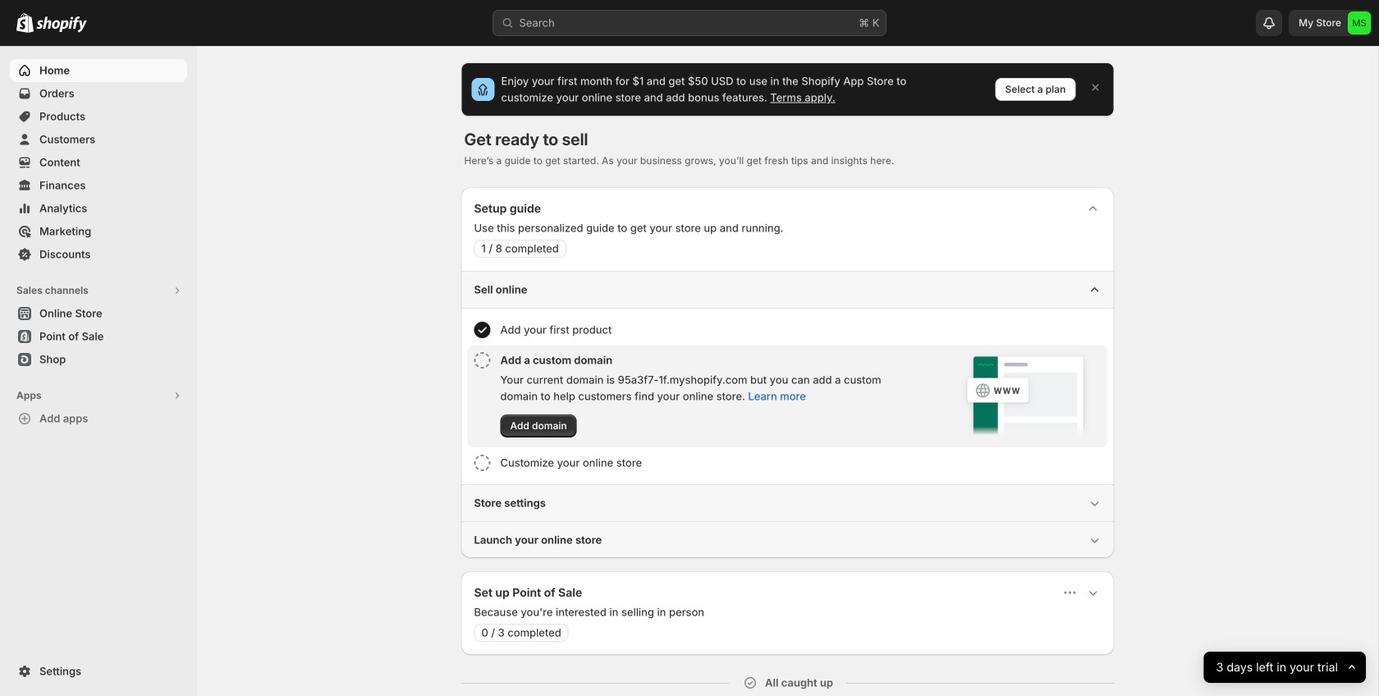 Task type: describe. For each thing, give the bounding box(es) containing it.
1 horizontal spatial shopify image
[[36, 16, 87, 33]]

mark add a custom domain as done image
[[474, 352, 490, 369]]

0 horizontal spatial shopify image
[[16, 13, 34, 33]]

add your first product group
[[467, 315, 1108, 345]]

my store image
[[1348, 11, 1371, 34]]

add a custom domain group
[[467, 346, 1108, 447]]

guide categories group
[[461, 271, 1114, 558]]

customize your online store group
[[467, 448, 1108, 478]]



Task type: vqa. For each thing, say whether or not it's contained in the screenshot.
Abandoned in the Abandoned checkouts will show here See when customers put an item in their cart but don't check out. You can also email customers a link to their cart.
no



Task type: locate. For each thing, give the bounding box(es) containing it.
mark add your first product as not done image
[[474, 322, 490, 338]]

sell online group
[[461, 271, 1114, 484]]

mark customize your online store as done image
[[474, 455, 490, 471]]

setup guide region
[[461, 187, 1114, 558]]

shopify image
[[16, 13, 34, 33], [36, 16, 87, 33]]



